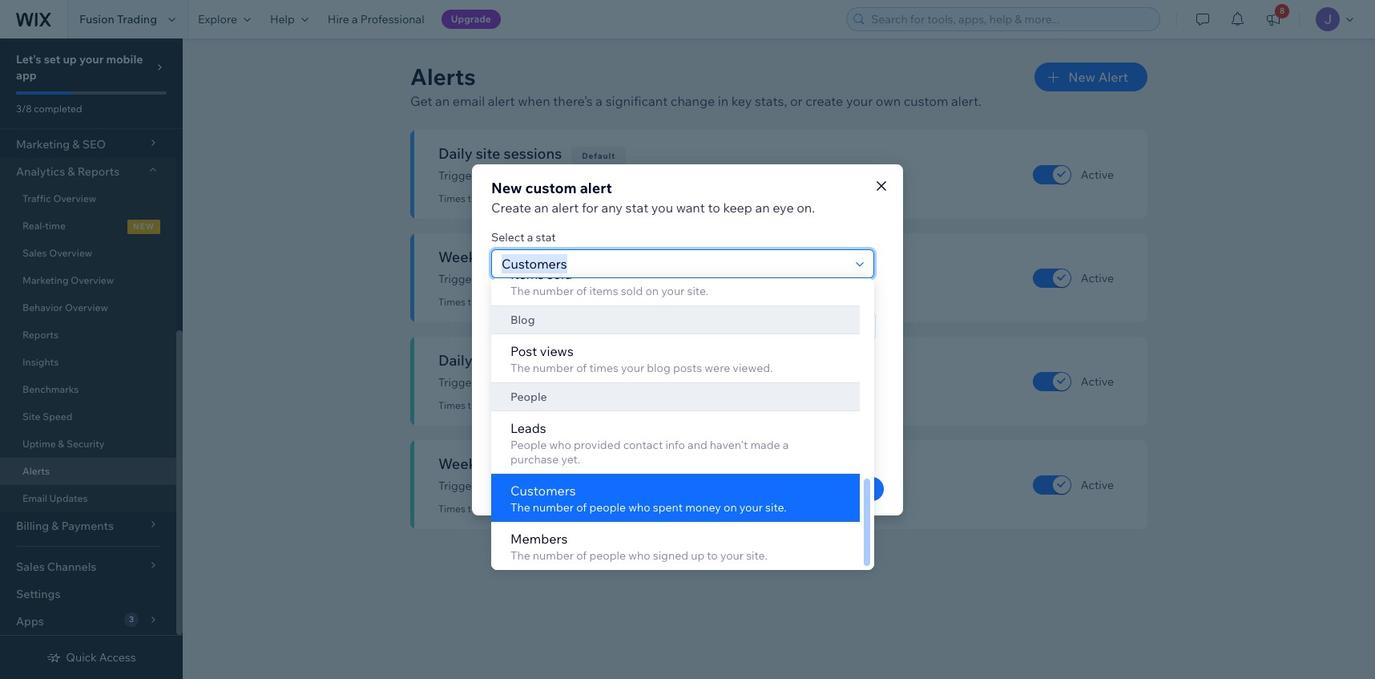 Task type: describe. For each thing, give the bounding box(es) containing it.
provided
[[574, 438, 621, 452]]

viewed.
[[733, 361, 773, 375]]

select a stat
[[491, 230, 556, 244]]

info
[[666, 438, 685, 452]]

blog option
[[491, 305, 860, 334]]

customers option
[[491, 474, 860, 522]]

stats,
[[755, 93, 788, 109]]

trigger: significant change in daily site sessions.
[[439, 168, 688, 183]]

8
[[1280, 6, 1285, 16]]

eye
[[773, 199, 794, 215]]

and
[[688, 438, 708, 452]]

time
[[45, 220, 66, 232]]

mobile
[[106, 52, 143, 67]]

sessions. for weekly site sessions
[[652, 272, 699, 286]]

items sold the number of items sold on your site.
[[511, 266, 709, 298]]

in for weekly site sessions
[[580, 272, 589, 286]]

explore
[[198, 12, 237, 26]]

a inside alerts get an email alert when there's a significant change in key stats, or create your own custom alert.
[[596, 93, 603, 109]]

triggered for weekly total sales
[[542, 503, 584, 515]]

were
[[705, 361, 731, 375]]

a right hire
[[352, 12, 358, 26]]

site. for members
[[747, 548, 768, 563]]

times triggered: never triggered for weekly total sales
[[439, 503, 584, 515]]

when inside alerts get an email alert when there's a significant change in key stats, or create your own custom alert.
[[518, 93, 550, 109]]

of inside items sold the number of items sold on your site.
[[577, 284, 587, 298]]

your inside items sold the number of items sold on your site.
[[662, 284, 685, 298]]

change for daily total sales
[[538, 375, 577, 390]]

hire a professional
[[328, 12, 425, 26]]

default for daily site sessions
[[582, 151, 616, 161]]

sales. for daily total sales
[[645, 375, 674, 390]]

a inside leads people who provided contact info and haven't made a purchase yet.
[[783, 438, 789, 452]]

weekly total sales
[[439, 455, 561, 473]]

an left eye
[[756, 199, 770, 215]]

hire a professional link
[[318, 0, 434, 38]]

1 horizontal spatial sold
[[621, 284, 643, 298]]

on inside customers the number of people who spent money on your site.
[[724, 500, 737, 515]]

site down "select"
[[492, 248, 517, 266]]

is
[[621, 292, 630, 307]]

of inside members the number of people who signed up to your site.
[[577, 548, 587, 563]]

behavior
[[22, 301, 63, 313]]

8 button
[[1256, 0, 1292, 38]]

triggered for weekly site sessions
[[542, 296, 584, 308]]

uptime
[[22, 438, 56, 450]]

the inside items sold the number of items sold on your site.
[[511, 284, 531, 298]]

key
[[732, 93, 752, 109]]

number inside items sold the number of items sold on your site.
[[533, 284, 574, 298]]

triggered: for daily site sessions
[[468, 192, 512, 204]]

significant for daily total sales
[[481, 375, 536, 390]]

post
[[511, 343, 537, 359]]

to inside new custom alert create an alert for any stat you want to keep an eye on.
[[708, 199, 721, 215]]

triggered: for weekly total sales
[[468, 503, 512, 515]]

times for daily total sales
[[439, 399, 466, 411]]

behavior overview
[[22, 301, 108, 313]]

1 horizontal spatial when
[[588, 417, 616, 432]]

number inside customers the number of people who spent money on your site.
[[533, 500, 574, 515]]

real-
[[22, 220, 45, 232]]

triggered: for weekly site sessions
[[468, 296, 512, 308]]

never for daily total sales
[[515, 399, 540, 411]]

completed
[[34, 103, 82, 115]]

trading
[[117, 12, 157, 26]]

you'll get an email when there are more than 100 customers in a day.
[[491, 417, 847, 432]]

a right "select"
[[527, 230, 534, 244]]

significant inside alerts get an email alert when there's a significant change in key stats, or create your own custom alert.
[[606, 93, 668, 109]]

keep
[[724, 199, 753, 215]]

professional
[[361, 12, 425, 26]]

quick access button
[[47, 650, 136, 665]]

if there is
[[581, 292, 630, 307]]

0 vertical spatial sold
[[547, 266, 573, 282]]

check
[[491, 292, 525, 307]]

change for daily site sessions
[[538, 168, 577, 183]]

new
[[133, 221, 155, 232]]

overview for traffic overview
[[53, 192, 96, 204]]

times triggered: never triggered for weekly site sessions
[[439, 296, 584, 308]]

spent
[[653, 500, 683, 515]]

alerts for alerts
[[22, 465, 50, 477]]

select
[[491, 230, 525, 244]]

insights link
[[0, 349, 176, 376]]

change for weekly total sales
[[538, 479, 577, 493]]

overview for behavior overview
[[65, 301, 108, 313]]

the inside customers the number of people who spent money on your site.
[[511, 500, 531, 515]]

email
[[22, 492, 47, 504]]

trigger: significant change in daily total sales.
[[439, 375, 674, 390]]

app
[[16, 68, 37, 83]]

times
[[590, 361, 619, 375]]

blog
[[511, 313, 535, 327]]

if
[[581, 292, 589, 307]]

in for daily site sessions
[[580, 168, 589, 183]]

reports inside analytics & reports dropdown button
[[78, 164, 120, 179]]

number
[[491, 355, 534, 369]]

items
[[511, 266, 544, 282]]

1 vertical spatial stat
[[536, 230, 556, 244]]

email updates link
[[0, 485, 176, 512]]

let's
[[16, 52, 41, 67]]

trigger: for weekly total sales
[[439, 479, 479, 493]]

trigger: significant change in weekly site sessions.
[[439, 272, 699, 286]]

weekly for sessions
[[592, 272, 628, 286]]

uptime & security link
[[0, 431, 176, 458]]

site
[[22, 411, 40, 423]]

email for alerts
[[453, 93, 485, 109]]

quick
[[66, 650, 97, 665]]

benchmarks link
[[0, 376, 176, 403]]

contact
[[624, 438, 663, 452]]

in inside alerts get an email alert when there's a significant change in key stats, or create your own custom alert.
[[718, 93, 729, 109]]

in for daily total sales
[[580, 375, 589, 390]]

views
[[540, 343, 574, 359]]

uptime & security
[[22, 438, 105, 450]]

stat inside new custom alert create an alert for any stat you want to keep an eye on.
[[626, 199, 649, 215]]

marketing
[[22, 274, 69, 286]]

trigger: for daily total sales
[[439, 375, 479, 390]]

overview for marketing overview
[[71, 274, 114, 286]]

create
[[806, 93, 844, 109]]

alert
[[1099, 69, 1129, 85]]

people for members
[[590, 548, 626, 563]]

site up any
[[619, 168, 638, 183]]

triggered for daily site sessions
[[542, 192, 584, 204]]

more
[[668, 417, 695, 432]]

who inside leads people who provided contact info and haven't made a purchase yet.
[[550, 438, 572, 452]]

alert.
[[952, 93, 982, 109]]

let's set up your mobile app
[[16, 52, 143, 83]]

quick access
[[66, 650, 136, 665]]

or
[[790, 93, 803, 109]]

email updates
[[22, 492, 88, 504]]

people inside leads people who provided contact info and haven't made a purchase yet.
[[511, 438, 547, 452]]

real-time
[[22, 220, 66, 232]]

never for weekly total sales
[[515, 503, 540, 515]]

& for analytics
[[68, 164, 75, 179]]

in left day.
[[806, 417, 815, 432]]

new for alert
[[1069, 69, 1096, 85]]



Task type: vqa. For each thing, say whether or not it's contained in the screenshot.
bottommost booking
no



Task type: locate. For each thing, give the bounding box(es) containing it.
an inside alerts get an email alert when there's a significant change in key stats, or create your own custom alert.
[[435, 93, 450, 109]]

list box containing items sold
[[491, 257, 875, 570]]

1 vertical spatial weekly
[[439, 455, 489, 473]]

your left mobile
[[79, 52, 104, 67]]

1 vertical spatial sales
[[526, 455, 561, 473]]

0 vertical spatial weekly
[[592, 272, 628, 286]]

post views the number of times your blog posts were viewed.
[[511, 343, 773, 375]]

your left own
[[847, 93, 873, 109]]

email inside alerts get an email alert when there's a significant change in key stats, or create your own custom alert.
[[453, 93, 485, 109]]

& for uptime
[[58, 438, 64, 450]]

1 horizontal spatial new
[[1069, 69, 1096, 85]]

a right the there's
[[596, 93, 603, 109]]

list box
[[491, 257, 875, 570]]

0 vertical spatial who
[[550, 438, 572, 452]]

your inside let's set up your mobile app
[[79, 52, 104, 67]]

on right money at the bottom
[[724, 500, 737, 515]]

behavior overview link
[[0, 294, 176, 322]]

overview inside "link"
[[53, 192, 96, 204]]

0 vertical spatial reports
[[78, 164, 120, 179]]

Number text field
[[497, 375, 556, 402]]

active
[[1081, 167, 1114, 182], [1081, 271, 1114, 285], [1081, 374, 1114, 388], [1081, 477, 1114, 492]]

help button
[[261, 0, 318, 38]]

new left alert on the right of page
[[1069, 69, 1096, 85]]

there right if
[[591, 292, 619, 307]]

1 active from the top
[[1081, 167, 1114, 182]]

1 daily from the top
[[592, 168, 616, 183]]

1 horizontal spatial customers
[[746, 417, 804, 432]]

4 of from the top
[[577, 548, 587, 563]]

alerts inside alerts get an email alert when there's a significant change in key stats, or create your own custom alert.
[[411, 63, 476, 91]]

reports
[[78, 164, 120, 179], [22, 329, 59, 341]]

1 horizontal spatial alert
[[552, 199, 579, 215]]

weekly for weekly total sales
[[439, 455, 489, 473]]

customers
[[746, 417, 804, 432], [511, 483, 576, 499]]

default down provided
[[581, 461, 615, 471]]

total down you'll
[[492, 455, 523, 473]]

If there is field
[[587, 312, 853, 340]]

marketing overview
[[22, 274, 114, 286]]

site. inside members the number of people who signed up to your site.
[[747, 548, 768, 563]]

Select a stat field
[[497, 250, 851, 277]]

1 horizontal spatial reports
[[78, 164, 120, 179]]

sidebar element
[[0, 0, 183, 679]]

overview down sales overview link
[[71, 274, 114, 286]]

2 the from the top
[[511, 361, 531, 375]]

who inside members the number of people who signed up to your site.
[[629, 548, 651, 563]]

0 horizontal spatial sold
[[547, 266, 573, 282]]

0 vertical spatial new
[[1069, 69, 1096, 85]]

1 horizontal spatial &
[[68, 164, 75, 179]]

people inside members the number of people who signed up to your site.
[[590, 548, 626, 563]]

weekly for sales
[[592, 479, 628, 493]]

2 number from the top
[[533, 361, 574, 375]]

0 vertical spatial people
[[511, 390, 547, 404]]

default up items sold the number of items sold on your site.
[[598, 254, 632, 265]]

triggered: up "select"
[[468, 192, 512, 204]]

help
[[270, 12, 295, 26]]

your right money at the bottom
[[740, 500, 763, 515]]

when left the there's
[[518, 93, 550, 109]]

0 vertical spatial email
[[453, 93, 485, 109]]

4 times from the top
[[439, 503, 466, 515]]

4 the from the top
[[511, 548, 531, 563]]

site. inside items sold the number of items sold on your site.
[[688, 284, 709, 298]]

number down views at the left of page
[[533, 361, 574, 375]]

0 horizontal spatial new
[[491, 178, 522, 197]]

in up for
[[580, 168, 589, 183]]

2 triggered: from the top
[[468, 296, 512, 308]]

reports inside reports link
[[22, 329, 59, 341]]

1 vertical spatial email
[[557, 417, 585, 432]]

benchmarks
[[22, 383, 79, 395]]

day.
[[827, 417, 847, 432]]

the down post at the left
[[511, 361, 531, 375]]

0 vertical spatial daily
[[592, 168, 616, 183]]

1 vertical spatial when
[[588, 417, 616, 432]]

up
[[63, 52, 77, 67], [691, 548, 705, 563]]

1 times from the top
[[439, 192, 466, 204]]

sessions
[[504, 144, 562, 163], [520, 248, 578, 266]]

change for weekly site sessions
[[538, 272, 577, 286]]

sales. up are
[[645, 375, 674, 390]]

3 triggered from the top
[[542, 399, 584, 411]]

site speed link
[[0, 403, 176, 431]]

alerts
[[411, 63, 476, 91], [22, 465, 50, 477]]

who
[[550, 438, 572, 452], [629, 500, 651, 515], [629, 548, 651, 563]]

the inside members the number of people who signed up to your site.
[[511, 548, 531, 563]]

stat right any
[[626, 199, 649, 215]]

analytics & reports
[[16, 164, 120, 179]]

own
[[876, 93, 901, 109]]

trigger: down weekly total sales
[[439, 479, 479, 493]]

save button
[[827, 477, 884, 501]]

triggered down "trigger: significant change in daily site sessions."
[[542, 192, 584, 204]]

2 people from the top
[[511, 438, 547, 452]]

0 horizontal spatial alerts
[[22, 465, 50, 477]]

change inside alerts get an email alert when there's a significant change in key stats, or create your own custom alert.
[[671, 93, 715, 109]]

customers inside customers the number of people who spent money on your site.
[[511, 483, 576, 499]]

2 never from the top
[[515, 296, 540, 308]]

1 horizontal spatial up
[[691, 548, 705, 563]]

1 times triggered: never triggered from the top
[[439, 192, 584, 204]]

triggered: down weekly total sales
[[468, 503, 512, 515]]

4 trigger: from the top
[[439, 479, 479, 493]]

1 vertical spatial reports
[[22, 329, 59, 341]]

1 people from the top
[[590, 500, 626, 515]]

speed
[[43, 411, 72, 423]]

0 vertical spatial sales
[[510, 351, 545, 370]]

custom up create
[[526, 178, 577, 197]]

1 never from the top
[[515, 192, 540, 204]]

purchase
[[511, 452, 559, 467]]

sessions up trigger: significant change in weekly site sessions. at the top of page
[[520, 248, 578, 266]]

1 vertical spatial sessions
[[520, 248, 578, 266]]

weekly up if there is
[[592, 272, 628, 286]]

marketing overview link
[[0, 267, 176, 294]]

never for daily site sessions
[[515, 192, 540, 204]]

times triggered: never triggered for daily total sales
[[439, 399, 584, 411]]

trigger: down daily site sessions
[[439, 168, 479, 183]]

reports link
[[0, 322, 176, 349]]

1 vertical spatial sessions.
[[652, 272, 699, 286]]

people up members the number of people who signed up to your site.
[[590, 500, 626, 515]]

number inside post views the number of times your blog posts were viewed.
[[533, 361, 574, 375]]

any
[[602, 199, 623, 215]]

2 vertical spatial site.
[[747, 548, 768, 563]]

overview down marketing overview link
[[65, 301, 108, 313]]

of inside post views the number of times your blog posts were viewed.
[[577, 361, 587, 375]]

alert inside alerts get an email alert when there's a significant change in key stats, or create your own custom alert.
[[488, 93, 515, 109]]

your
[[79, 52, 104, 67], [847, 93, 873, 109], [662, 284, 685, 298], [621, 361, 645, 375], [740, 500, 763, 515], [721, 548, 744, 563]]

sales up number text box
[[510, 351, 545, 370]]

times for weekly site sessions
[[439, 296, 466, 308]]

alerts get an email alert when there's a significant change in key stats, or create your own custom alert.
[[411, 63, 982, 109]]

people inside option
[[511, 390, 547, 404]]

weekly for weekly site sessions
[[439, 248, 489, 266]]

daily for sessions
[[592, 168, 616, 183]]

your down money at the bottom
[[721, 548, 744, 563]]

your inside members the number of people who signed up to your site.
[[721, 548, 744, 563]]

3/8 completed
[[16, 103, 82, 115]]

total up spent
[[631, 479, 654, 493]]

site. inside customers the number of people who spent money on your site.
[[766, 500, 787, 515]]

1 weekly from the top
[[592, 272, 628, 286]]

times left create
[[439, 192, 466, 204]]

active for daily total sales
[[1081, 374, 1114, 388]]

an right get
[[435, 93, 450, 109]]

4 never from the top
[[515, 503, 540, 515]]

1 vertical spatial &
[[58, 438, 64, 450]]

when up provided
[[588, 417, 616, 432]]

0 vertical spatial customers
[[746, 417, 804, 432]]

sales
[[510, 351, 545, 370], [526, 455, 561, 473]]

set
[[44, 52, 60, 67]]

daily for daily total sales
[[439, 351, 473, 370]]

insights
[[22, 356, 59, 368]]

triggered: for daily total sales
[[468, 399, 512, 411]]

1 weekly from the top
[[439, 248, 489, 266]]

1 triggered from the top
[[542, 192, 584, 204]]

3 never from the top
[[515, 399, 540, 411]]

sales. up spent
[[657, 479, 686, 493]]

2 vertical spatial who
[[629, 548, 651, 563]]

significant down daily site sessions
[[481, 168, 536, 183]]

alert
[[488, 93, 515, 109], [580, 178, 612, 197], [552, 199, 579, 215]]

0 vertical spatial stat
[[626, 199, 649, 215]]

0 vertical spatial alert
[[488, 93, 515, 109]]

1 vertical spatial alerts
[[22, 465, 50, 477]]

4 triggered from the top
[[542, 503, 584, 515]]

an right get on the left of the page
[[542, 417, 555, 432]]

new
[[1069, 69, 1096, 85], [491, 178, 522, 197]]

people for customers
[[590, 500, 626, 515]]

0 vertical spatial daily
[[439, 144, 473, 163]]

who inside customers the number of people who spent money on your site.
[[629, 500, 651, 515]]

sessions.
[[640, 168, 688, 183], [652, 272, 699, 286]]

daily up any
[[592, 168, 616, 183]]

yet.
[[562, 452, 581, 467]]

times for weekly total sales
[[439, 503, 466, 515]]

number down items
[[533, 284, 574, 298]]

never up get on the left of the page
[[515, 399, 540, 411]]

significant for weekly total sales
[[481, 479, 536, 493]]

triggered: up you'll
[[468, 399, 512, 411]]

daily left blog
[[592, 375, 616, 390]]

trigger: for daily site sessions
[[439, 168, 479, 183]]

there's
[[553, 93, 593, 109]]

traffic overview
[[22, 192, 96, 204]]

1 people from the top
[[511, 390, 547, 404]]

fusion
[[79, 12, 115, 26]]

daily for daily site sessions
[[439, 144, 473, 163]]

the up members
[[511, 500, 531, 515]]

0 horizontal spatial alert
[[488, 93, 515, 109]]

sessions for weekly site sessions
[[520, 248, 578, 266]]

& inside dropdown button
[[68, 164, 75, 179]]

1 daily from the top
[[439, 144, 473, 163]]

never for weekly site sessions
[[515, 296, 540, 308]]

reports up insights
[[22, 329, 59, 341]]

0 vertical spatial weekly
[[439, 248, 489, 266]]

email right get
[[453, 93, 485, 109]]

on
[[646, 284, 659, 298], [724, 500, 737, 515]]

members the number of people who signed up to your site.
[[511, 531, 768, 563]]

new custom alert create an alert for any stat you want to keep an eye on.
[[491, 178, 815, 215]]

a left day.
[[818, 417, 824, 432]]

sessions. up the "you"
[[640, 168, 688, 183]]

1 horizontal spatial alerts
[[411, 63, 476, 91]]

times for daily site sessions
[[439, 192, 466, 204]]

reports up traffic overview "link"
[[78, 164, 120, 179]]

who for customers
[[629, 500, 651, 515]]

times left the check at the top
[[439, 296, 466, 308]]

never up members
[[515, 503, 540, 515]]

number inside members the number of people who signed up to your site.
[[533, 548, 574, 563]]

& inside "link"
[[58, 438, 64, 450]]

1 vertical spatial there
[[619, 417, 646, 432]]

the inside post views the number of times your blog posts were viewed.
[[511, 361, 531, 375]]

3 active from the top
[[1081, 374, 1114, 388]]

0 horizontal spatial reports
[[22, 329, 59, 341]]

who left spent
[[629, 500, 651, 515]]

people up get on the left of the page
[[511, 390, 547, 404]]

alerts up email
[[22, 465, 50, 477]]

sessions. up blog option
[[652, 272, 699, 286]]

0 vertical spatial &
[[68, 164, 75, 179]]

2 weekly from the top
[[592, 479, 628, 493]]

traffic
[[22, 192, 51, 204]]

times triggered: never triggered for daily site sessions
[[439, 192, 584, 204]]

custom inside new custom alert create an alert for any stat you want to keep an eye on.
[[526, 178, 577, 197]]

trigger: down weekly site sessions
[[439, 272, 479, 286]]

overview down analytics & reports
[[53, 192, 96, 204]]

1 number from the top
[[533, 284, 574, 298]]

times triggered: never triggered
[[439, 192, 584, 204], [439, 296, 584, 308], [439, 399, 584, 411], [439, 503, 584, 515]]

weekly down provided
[[592, 479, 628, 493]]

in down yet.
[[580, 479, 589, 493]]

your left blog
[[621, 361, 645, 375]]

sessions for daily site sessions
[[504, 144, 562, 163]]

email up provided
[[557, 417, 585, 432]]

new up create
[[491, 178, 522, 197]]

settings
[[16, 587, 60, 601]]

sessions up "trigger: significant change in daily site sessions."
[[504, 144, 562, 163]]

leads
[[511, 420, 547, 436]]

0 vertical spatial custom
[[904, 93, 949, 109]]

overview up marketing overview
[[49, 247, 92, 259]]

daily total sales
[[439, 351, 545, 370]]

change down views at the left of page
[[538, 375, 577, 390]]

the down members
[[511, 548, 531, 563]]

sales. for weekly total sales
[[657, 479, 686, 493]]

up inside let's set up your mobile app
[[63, 52, 77, 67]]

1 trigger: from the top
[[439, 168, 479, 183]]

sales left yet.
[[526, 455, 561, 473]]

on inside items sold the number of items sold on your site.
[[646, 284, 659, 298]]

site
[[476, 144, 501, 163], [619, 168, 638, 183], [492, 248, 517, 266], [631, 272, 649, 286]]

4 triggered: from the top
[[468, 503, 512, 515]]

trigger: for weekly site sessions
[[439, 272, 479, 286]]

0 vertical spatial to
[[708, 199, 721, 215]]

are
[[649, 417, 666, 432]]

an right create
[[535, 199, 549, 215]]

1 vertical spatial sales.
[[657, 479, 686, 493]]

daily site sessions
[[439, 144, 562, 163]]

1 vertical spatial site.
[[766, 500, 787, 515]]

times triggered: never triggered up blog
[[439, 296, 584, 308]]

2 trigger: from the top
[[439, 272, 479, 286]]

1 vertical spatial daily
[[592, 375, 616, 390]]

people option
[[491, 382, 860, 411]]

2 of from the top
[[577, 361, 587, 375]]

the
[[511, 284, 531, 298], [511, 361, 531, 375], [511, 500, 531, 515], [511, 548, 531, 563]]

2 triggered from the top
[[542, 296, 584, 308]]

0 vertical spatial sessions
[[504, 144, 562, 163]]

active for daily site sessions
[[1081, 167, 1114, 182]]

1 vertical spatial on
[[724, 500, 737, 515]]

default for weekly total sales
[[581, 461, 615, 471]]

4 number from the top
[[533, 548, 574, 563]]

number
[[533, 284, 574, 298], [533, 361, 574, 375], [533, 500, 574, 515], [533, 548, 574, 563]]

1 vertical spatial new
[[491, 178, 522, 197]]

up right 'set'
[[63, 52, 77, 67]]

0 vertical spatial alerts
[[411, 63, 476, 91]]

up inside members the number of people who signed up to your site.
[[691, 548, 705, 563]]

who for members
[[629, 548, 651, 563]]

up right signed in the bottom of the page
[[691, 548, 705, 563]]

sold up every
[[547, 266, 573, 282]]

made
[[751, 438, 781, 452]]

significant right the there's
[[606, 93, 668, 109]]

to
[[708, 199, 721, 215], [707, 548, 718, 563]]

people inside customers the number of people who spent money on your site.
[[590, 500, 626, 515]]

custom
[[904, 93, 949, 109], [526, 178, 577, 197]]

0 horizontal spatial email
[[453, 93, 485, 109]]

members
[[511, 531, 568, 547]]

traffic overview link
[[0, 185, 176, 212]]

overview for sales overview
[[49, 247, 92, 259]]

alerts for alerts get an email alert when there's a significant change in key stats, or create your own custom alert.
[[411, 63, 476, 91]]

check every
[[491, 292, 556, 307]]

Search for tools, apps, help & more... field
[[867, 8, 1155, 30]]

people down the leads
[[511, 438, 547, 452]]

change down daily site sessions
[[538, 168, 577, 183]]

site up create
[[476, 144, 501, 163]]

site right items
[[631, 272, 649, 286]]

new for custom
[[491, 178, 522, 197]]

0 vertical spatial sales.
[[645, 375, 674, 390]]

to inside members the number of people who signed up to your site.
[[707, 548, 718, 563]]

alerts inside alerts link
[[22, 465, 50, 477]]

new inside new custom alert create an alert for any stat you want to keep an eye on.
[[491, 178, 522, 197]]

1 of from the top
[[577, 284, 587, 298]]

sales overview
[[22, 247, 92, 259]]

1 horizontal spatial email
[[557, 417, 585, 432]]

0 vertical spatial on
[[646, 284, 659, 298]]

in left 'times'
[[580, 375, 589, 390]]

0 vertical spatial sessions.
[[640, 168, 688, 183]]

2 horizontal spatial alert
[[580, 178, 612, 197]]

0 horizontal spatial custom
[[526, 178, 577, 197]]

sessions. for daily site sessions
[[640, 168, 688, 183]]

sales overview link
[[0, 240, 176, 267]]

times triggered: never triggered up you'll
[[439, 399, 584, 411]]

default for daily total sales
[[565, 358, 599, 368]]

triggered down trigger: significant change in weekly total sales.
[[542, 503, 584, 515]]

1 horizontal spatial custom
[[904, 93, 949, 109]]

0 horizontal spatial stat
[[536, 230, 556, 244]]

total right 'times'
[[619, 375, 643, 390]]

Check every field
[[497, 312, 544, 340]]

fusion trading
[[79, 12, 157, 26]]

save
[[843, 481, 868, 496]]

3 number from the top
[[533, 500, 574, 515]]

new alert
[[1069, 69, 1129, 85]]

2 times triggered: never triggered from the top
[[439, 296, 584, 308]]

get
[[522, 417, 539, 432]]

sales for weekly total sales
[[526, 455, 561, 473]]

of inside customers the number of people who spent money on your site.
[[577, 500, 587, 515]]

to right want
[[708, 199, 721, 215]]

1 vertical spatial customers
[[511, 483, 576, 499]]

alert up daily site sessions
[[488, 93, 515, 109]]

active for weekly site sessions
[[1081, 271, 1114, 285]]

2 active from the top
[[1081, 271, 1114, 285]]

triggered for daily total sales
[[542, 399, 584, 411]]

posts
[[673, 361, 703, 375]]

2 weekly from the top
[[439, 455, 489, 473]]

0 vertical spatial there
[[591, 292, 619, 307]]

times
[[439, 192, 466, 204], [439, 296, 466, 308], [439, 399, 466, 411], [439, 503, 466, 515]]

2 people from the top
[[590, 548, 626, 563]]

3 the from the top
[[511, 500, 531, 515]]

1 horizontal spatial on
[[724, 500, 737, 515]]

change left key
[[671, 93, 715, 109]]

4 times triggered: never triggered from the top
[[439, 503, 584, 515]]

sales for daily total sales
[[510, 351, 545, 370]]

2 vertical spatial alert
[[552, 199, 579, 215]]

your inside customers the number of people who spent money on your site.
[[740, 500, 763, 515]]

100
[[724, 417, 744, 432]]

daily for sales
[[592, 375, 616, 390]]

3 trigger: from the top
[[439, 375, 479, 390]]

1 vertical spatial custom
[[526, 178, 577, 197]]

0 horizontal spatial on
[[646, 284, 659, 298]]

upgrade
[[451, 13, 491, 25]]

custom inside alerts get an email alert when there's a significant change in key stats, or create your own custom alert.
[[904, 93, 949, 109]]

default up trigger: significant change in daily total sales.
[[565, 358, 599, 368]]

1 vertical spatial people
[[590, 548, 626, 563]]

people
[[511, 390, 547, 404], [511, 438, 547, 452]]

0 vertical spatial up
[[63, 52, 77, 67]]

who left provided
[[550, 438, 572, 452]]

default for weekly site sessions
[[598, 254, 632, 265]]

never up blog
[[515, 296, 540, 308]]

blog
[[647, 361, 671, 375]]

3 of from the top
[[577, 500, 587, 515]]

in up if
[[580, 272, 589, 286]]

total left post at the left
[[476, 351, 507, 370]]

1 triggered: from the top
[[468, 192, 512, 204]]

times down weekly total sales
[[439, 503, 466, 515]]

1 vertical spatial daily
[[439, 351, 473, 370]]

1 vertical spatial people
[[511, 438, 547, 452]]

2 times from the top
[[439, 296, 466, 308]]

0 horizontal spatial up
[[63, 52, 77, 67]]

2 daily from the top
[[592, 375, 616, 390]]

your inside post views the number of times your blog posts were viewed.
[[621, 361, 645, 375]]

triggered down trigger: significant change in daily total sales.
[[542, 399, 584, 411]]

alerts up get
[[411, 63, 476, 91]]

there up contact
[[619, 417, 646, 432]]

significant for weekly site sessions
[[481, 272, 536, 286]]

in for weekly total sales
[[580, 479, 589, 493]]

your inside alerts get an email alert when there's a significant change in key stats, or create your own custom alert.
[[847, 93, 873, 109]]

analytics
[[16, 164, 65, 179]]

haven't
[[710, 438, 748, 452]]

active for weekly total sales
[[1081, 477, 1114, 492]]

0 horizontal spatial &
[[58, 438, 64, 450]]

site. for customers
[[766, 500, 787, 515]]

1 horizontal spatial stat
[[626, 199, 649, 215]]

settings link
[[0, 580, 176, 608]]

you'll
[[491, 417, 519, 432]]

email
[[453, 93, 485, 109], [557, 417, 585, 432]]

0 vertical spatial people
[[590, 500, 626, 515]]

daily
[[439, 144, 473, 163], [439, 351, 473, 370]]

1 vertical spatial who
[[629, 500, 651, 515]]

1 vertical spatial to
[[707, 548, 718, 563]]

0 vertical spatial when
[[518, 93, 550, 109]]

stat
[[626, 199, 649, 215], [536, 230, 556, 244]]

& up traffic overview
[[68, 164, 75, 179]]

1 vertical spatial alert
[[580, 178, 612, 197]]

3 times triggered: never triggered from the top
[[439, 399, 584, 411]]

1 vertical spatial weekly
[[592, 479, 628, 493]]

1 vertical spatial sold
[[621, 284, 643, 298]]

2 daily from the top
[[439, 351, 473, 370]]

customers down purchase
[[511, 483, 576, 499]]

3 times from the top
[[439, 399, 466, 411]]

0 horizontal spatial when
[[518, 93, 550, 109]]

new inside "new alert" button
[[1069, 69, 1096, 85]]

get
[[411, 93, 433, 109]]

significant down number
[[481, 375, 536, 390]]

email for you'll
[[557, 417, 585, 432]]

custom right own
[[904, 93, 949, 109]]

the down items
[[511, 284, 531, 298]]

never
[[515, 192, 540, 204], [515, 296, 540, 308], [515, 399, 540, 411], [515, 503, 540, 515]]

significant for daily site sessions
[[481, 168, 536, 183]]

3 triggered: from the top
[[468, 399, 512, 411]]

trigger:
[[439, 168, 479, 183], [439, 272, 479, 286], [439, 375, 479, 390], [439, 479, 479, 493]]

number down trigger: significant change in weekly total sales.
[[533, 500, 574, 515]]

weekly site sessions
[[439, 248, 578, 266]]

0 vertical spatial site.
[[688, 284, 709, 298]]

4 active from the top
[[1081, 477, 1114, 492]]

when
[[518, 93, 550, 109], [588, 417, 616, 432]]

1 vertical spatial up
[[691, 548, 705, 563]]

1 the from the top
[[511, 284, 531, 298]]

0 horizontal spatial customers
[[511, 483, 576, 499]]



